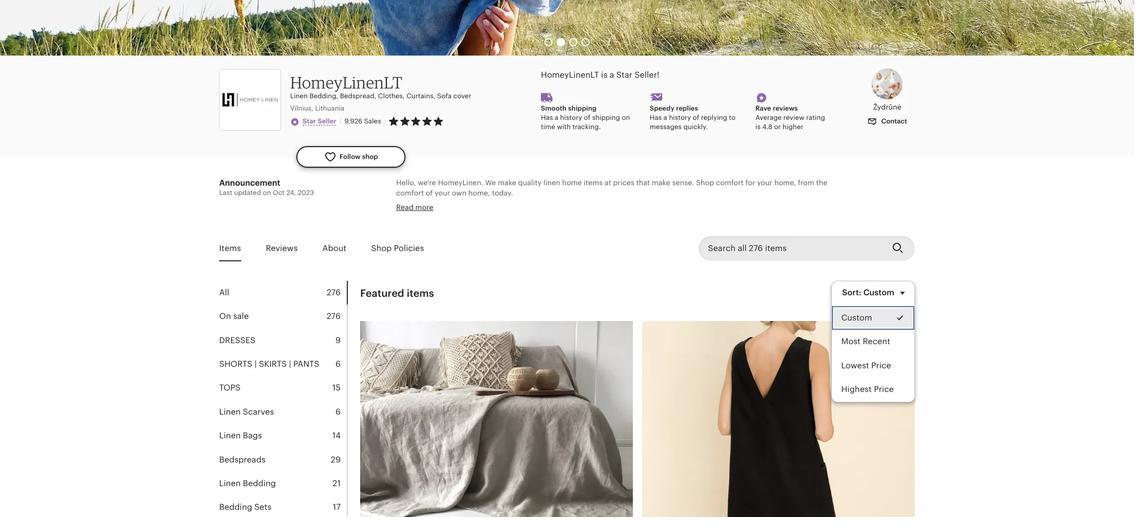 Task type: vqa. For each thing, say whether or not it's contained in the screenshot.
'Lowest'
yes



Task type: locate. For each thing, give the bounding box(es) containing it.
1 horizontal spatial on
[[622, 114, 630, 122]]

0 horizontal spatial homeylinenlt
[[290, 73, 403, 92]]

0 horizontal spatial with
[[495, 310, 510, 318]]

team
[[442, 471, 459, 479]]

follow inside follow us on: instagram: https://www.instagram.com/homeylinen/ facebook: https://www.facebook.com/homeylinen/ pinterest: https://www.pinterest.com/homeylinen/
[[396, 401, 419, 409]]

1 vertical spatial linen
[[396, 300, 417, 308]]

runners.
[[691, 310, 720, 318]]

group
[[542, 35, 592, 46]]

natural down guest
[[573, 350, 598, 358]]

is left seller! on the right
[[601, 70, 608, 80]]

is down welcome
[[460, 259, 465, 268]]

1 vertical spatial star
[[303, 117, 316, 125]]

star left seller! on the right
[[617, 70, 633, 80]]

0 vertical spatial to
[[729, 114, 736, 122]]

star right star_seller image
[[303, 117, 316, 125]]

žydrūnė image
[[872, 69, 903, 99]]

to up produce
[[484, 249, 491, 258]]

of up the quickly.
[[693, 114, 699, 122]]

coziness. inside you are warmly welcome to visit homeylinen shop where everything is made with a passion, care and good emotions. our responsibility is to produce only high quality linen products that are characterized by durability, charm and coziness.
[[781, 259, 812, 268]]

best
[[427, 461, 442, 469]]

2 vertical spatial custom
[[842, 313, 872, 323]]

home, right own
[[469, 189, 490, 197]]

most
[[842, 337, 861, 346]]

linen inside you are warmly welcome to visit homeylinen shop where everything is made with a passion, care and good emotions. our responsibility is to produce only high quality linen products that are characterized by durability, charm and coziness.
[[566, 259, 583, 268]]

coziness. inside 'linen bedding - soft, natural and luxury linen bedding, includes linen pillowcases, sheets and linen duvet covers. linen curtains -  pure and light linen curtains. perfect for modern or rustic style home! table linens - handcrafted with a passion: linen tablecloths, linen napkins and table runners. modern, stylish and creates a special coziness. bath linens - charming linen bath, hand, face or guest towels.'
[[423, 320, 454, 328]]

of down we're
[[426, 189, 433, 197]]

0 vertical spatial coziness.
[[781, 259, 812, 268]]

1 horizontal spatial we
[[485, 179, 496, 187]]

1 history from the left
[[560, 114, 582, 122]]

items link
[[219, 237, 241, 260]]

quality up pure
[[518, 179, 542, 187]]

read more link
[[396, 203, 433, 212]]

1 horizontal spatial items
[[584, 179, 603, 187]]

1 horizontal spatial home,
[[775, 179, 796, 187]]

featured items
[[360, 288, 434, 299]]

that down everything at the top right of the page
[[618, 259, 631, 268]]

on:
[[430, 401, 441, 409]]

passion,
[[686, 249, 715, 258]]

has for has a history of replying to messages quickly.
[[650, 114, 662, 122]]

0 horizontal spatial items
[[407, 288, 434, 299]]

0 vertical spatial home,
[[775, 179, 796, 187]]

linen down where
[[566, 259, 583, 268]]

0 vertical spatial the
[[816, 179, 828, 187]]

to inside speedy replies has a history of replying to messages quickly.
[[729, 114, 736, 122]]

0 vertical spatial we
[[485, 179, 496, 187]]

1 vertical spatial we
[[396, 350, 407, 358]]

visit
[[493, 249, 507, 258]]

276 down about link in the left of the page
[[327, 288, 341, 297]]

home, left from
[[775, 179, 796, 187]]

1 horizontal spatial shop
[[554, 249, 571, 258]]

homeylinen up high
[[509, 249, 552, 258]]

2 has from the left
[[650, 114, 662, 122]]

bath,
[[502, 330, 520, 338]]

charming
[[448, 330, 481, 338]]

linen down own
[[441, 209, 460, 217]]

includes
[[590, 290, 619, 298]]

1 vertical spatial homeylinen
[[396, 471, 440, 479]]

1 horizontal spatial for
[[746, 179, 755, 187]]

linen down curtains.
[[549, 310, 565, 318]]

with
[[396, 461, 412, 469]]

why
[[529, 350, 543, 358]]

5 tab from the top
[[219, 376, 347, 400]]

shop left where
[[554, 249, 571, 258]]

pinterest:
[[396, 431, 429, 439]]

0 vertical spatial follow
[[340, 153, 361, 161]]

0 horizontal spatial your
[[435, 189, 450, 197]]

quality right high
[[541, 259, 564, 268]]

2 6 from the top
[[336, 407, 341, 417]]

menu containing custom
[[832, 281, 915, 402]]

linen down tops
[[219, 407, 241, 417]]

we inside hello, we're homeylinen. we make quality linen home items at prices that make sense. shop comfort for your home, from the comfort of your own home, today.
[[485, 179, 496, 187]]

perfect
[[562, 300, 586, 308]]

1 horizontal spatial make
[[652, 179, 671, 187]]

of for replying
[[693, 114, 699, 122]]

history
[[560, 114, 582, 122], [669, 114, 691, 122]]

shorts | skirts | pants
[[219, 359, 319, 369]]

4 tab from the top
[[219, 353, 347, 376]]

0 vertical spatial star
[[617, 70, 633, 80]]

history for with
[[560, 114, 582, 122]]

homeylinenlt for homeylinenlt is a star seller!
[[541, 70, 599, 80]]

tab containing on sale
[[219, 305, 347, 329]]

1 horizontal spatial history
[[669, 114, 691, 122]]

0 vertical spatial linen
[[396, 290, 417, 298]]

1 vertical spatial are
[[633, 259, 644, 268]]

1 vertical spatial for
[[588, 300, 598, 308]]

custom right linen.
[[567, 209, 594, 217]]

a inside speedy replies has a history of replying to messages quickly.
[[664, 114, 667, 122]]

make left sense.
[[652, 179, 671, 187]]

https://www.facebook.com/homeylinen/
[[434, 421, 574, 429]]

own
[[452, 189, 467, 197]]

2 tab from the top
[[219, 305, 347, 329]]

tab containing linen bags
[[219, 424, 347, 448]]

a inside smooth shipping has a history of shipping on time with tracking.
[[555, 114, 559, 122]]

1 horizontal spatial has
[[650, 114, 662, 122]]

a down smooth
[[555, 114, 559, 122]]

linen
[[544, 179, 560, 187], [566, 259, 583, 268], [539, 290, 555, 298], [621, 290, 638, 298], [723, 290, 740, 298], [511, 300, 528, 308], [549, 310, 565, 318], [610, 310, 627, 318], [483, 330, 500, 338]]

star seller
[[303, 117, 337, 125]]

covers.
[[764, 290, 789, 298]]

0 horizontal spatial has
[[541, 114, 553, 122]]

we left value
[[396, 350, 407, 358]]

bedding
[[419, 290, 451, 298]]

any
[[436, 370, 448, 379]]

1 horizontal spatial coziness.
[[781, 259, 812, 268]]

1 horizontal spatial natural
[[573, 350, 598, 358]]

that down bath,
[[506, 350, 520, 358]]

2 horizontal spatial that
[[636, 179, 650, 187]]

6
[[336, 359, 341, 369], [336, 407, 341, 417]]

2 horizontal spatial of
[[693, 114, 699, 122]]

are
[[411, 249, 422, 258], [633, 259, 644, 268]]

bags
[[243, 431, 262, 441]]

rave
[[756, 105, 771, 112]]

make
[[498, 179, 516, 187], [652, 179, 671, 187]]

instagram:
[[396, 411, 433, 419]]

1 vertical spatial custom
[[864, 288, 895, 297]]

luxury
[[515, 290, 537, 298]]

0 vertical spatial are
[[411, 249, 422, 258]]

linen for 14
[[219, 431, 241, 441]]

bedding up sets
[[243, 479, 276, 488]]

follow up instagram:
[[396, 401, 419, 409]]

0 horizontal spatial that
[[506, 350, 520, 358]]

1 vertical spatial quality
[[541, 259, 564, 268]]

2 horizontal spatial with
[[663, 249, 678, 258]]

0 vertical spatial shipping
[[568, 105, 597, 112]]

and right care
[[733, 249, 746, 258]]

has down speedy
[[650, 114, 662, 122]]

14
[[332, 431, 341, 441]]

2 vertical spatial the
[[414, 461, 425, 469]]

0 horizontal spatial for
[[588, 300, 598, 308]]

smooth shipping has a history of shipping on time with tracking.
[[541, 105, 630, 131]]

your left own
[[435, 189, 450, 197]]

with inside you are warmly welcome to visit homeylinen shop where everything is made with a passion, care and good emotions. our responsibility is to produce only high quality linen products that are characterized by durability, charm and coziness.
[[663, 249, 678, 258]]

elegant long linen dress. long linen dress with big side pockets. linen v-neck dress. comfortable dress. loose linen dress in many colors. image
[[642, 321, 915, 517]]

1 tab from the top
[[219, 281, 347, 305]]

passion:
[[518, 310, 547, 318]]

to down welcome
[[467, 259, 474, 268]]

for inside hello, we're homeylinen. we make quality linen home items at prices that make sense. shop comfort for your home, from the comfort of your own home, today.
[[746, 179, 755, 187]]

1 276 from the top
[[327, 288, 341, 297]]

shop inside you are warmly welcome to visit homeylinen shop where everything is made with a passion, care and good emotions. our responsibility is to produce only high quality linen products that are characterized by durability, charm and coziness.
[[554, 249, 571, 258]]

0 horizontal spatial history
[[560, 114, 582, 122]]

0 horizontal spatial home,
[[469, 189, 490, 197]]

0 horizontal spatial make
[[498, 179, 516, 187]]

2 vertical spatial with
[[495, 310, 510, 318]]

0 vertical spatial shop
[[696, 179, 714, 187]]

that inside hello, we're homeylinen. we make quality linen home items at prices that make sense. shop comfort for your home, from the comfort of your own home, today.
[[636, 179, 650, 187]]

comfort right sense.
[[716, 179, 744, 187]]

custom inside button
[[842, 313, 872, 323]]

1 horizontal spatial follow
[[396, 401, 419, 409]]

0 vertical spatial price
[[872, 361, 891, 370]]

21
[[333, 479, 341, 488]]

2 horizontal spatial the
[[816, 179, 828, 187]]

0 horizontal spatial star
[[303, 117, 316, 125]]

1 vertical spatial shop
[[371, 243, 392, 253]]

linens up value
[[417, 330, 442, 338]]

or right 4.8
[[774, 123, 781, 131]]

follow for follow shop
[[340, 153, 361, 161]]

lowest price
[[842, 361, 891, 370]]

1 vertical spatial that
[[618, 259, 631, 268]]

quality inside you are warmly welcome to visit homeylinen shop where everything is made with a passion, care and good emotions. our responsibility is to produce only high quality linen products that are characterized by durability, charm and coziness.
[[541, 259, 564, 268]]

has
[[541, 114, 553, 122], [650, 114, 662, 122]]

homeylinenlt up smooth
[[541, 70, 599, 80]]

3 tab from the top
[[219, 329, 347, 353]]

price down lowest price button
[[874, 384, 894, 394]]

tab containing bedding sets
[[219, 496, 347, 517]]

1 horizontal spatial the
[[429, 350, 440, 358]]

has inside speedy replies has a history of replying to messages quickly.
[[650, 114, 662, 122]]

| left '9,926'
[[340, 117, 342, 125]]

of
[[584, 114, 591, 122], [693, 114, 699, 122], [426, 189, 433, 197]]

shipping
[[568, 105, 597, 112], [592, 114, 620, 122]]

and up light at the bottom of the page
[[501, 290, 513, 298]]

- down curtains
[[447, 310, 449, 318]]

of inside smooth shipping has a history of shipping on time with tracking.
[[584, 114, 591, 122]]

has inside smooth shipping has a history of shipping on time with tracking.
[[541, 114, 553, 122]]

characterized
[[646, 259, 693, 268]]

sheets
[[684, 290, 707, 298]]

quality
[[518, 179, 542, 187], [541, 259, 564, 268]]

0 vertical spatial your
[[757, 179, 773, 187]]

2023
[[298, 189, 314, 197]]

the right from
[[816, 179, 828, 187]]

0 horizontal spatial we
[[396, 350, 407, 358]]

žydrūnė
[[873, 103, 902, 111]]

1 vertical spatial comfort
[[396, 189, 424, 197]]

that right the prices on the right top
[[636, 179, 650, 187]]

tab containing linen bedding
[[219, 472, 347, 496]]

for inside 'linen bedding - soft, natural and luxury linen bedding, includes linen pillowcases, sheets and linen duvet covers. linen curtains -  pure and light linen curtains. perfect for modern or rustic style home! table linens - handcrafted with a passion: linen tablecloths, linen napkins and table runners. modern, stylish and creates a special coziness. bath linens - charming linen bath, hand, face or guest towels.'
[[588, 300, 598, 308]]

durability,
[[706, 259, 740, 268]]

tab containing dresses
[[219, 329, 347, 353]]

0 horizontal spatial shop
[[362, 153, 378, 161]]

2 horizontal spatial to
[[729, 114, 736, 122]]

bedspread,
[[340, 92, 376, 100]]

is left 4.8
[[756, 123, 761, 131]]

with right time
[[557, 123, 571, 131]]

shop
[[696, 179, 714, 187], [371, 243, 392, 253]]

custom inside popup button
[[864, 288, 895, 297]]

only
[[507, 259, 522, 268]]

price for lowest price
[[872, 361, 891, 370]]

1 has from the left
[[541, 114, 553, 122]]

6 for linen scarves
[[336, 407, 341, 417]]

0 horizontal spatial the
[[414, 461, 425, 469]]

0 vertical spatial on
[[622, 114, 630, 122]]

9 tab from the top
[[219, 472, 347, 496]]

price down recent
[[872, 361, 891, 370]]

1 vertical spatial follow
[[396, 401, 419, 409]]

natural
[[442, 350, 467, 358], [573, 350, 598, 358]]

17
[[333, 502, 341, 512]]

1 vertical spatial your
[[435, 189, 450, 197]]

6 tab from the top
[[219, 400, 347, 424]]

or up napkins
[[629, 300, 636, 308]]

| right sales
[[384, 117, 386, 125]]

our
[[396, 259, 409, 268]]

quickly.
[[684, 123, 708, 131]]

linen bags
[[219, 431, 262, 441]]

0 horizontal spatial shop
[[371, 243, 392, 253]]

prices
[[613, 179, 635, 187]]

history down the replies
[[669, 114, 691, 122]]

of inside speedy replies has a history of replying to messages quickly.
[[693, 114, 699, 122]]

a up characterized
[[680, 249, 684, 258]]

2 linen from the top
[[396, 300, 417, 308]]

homeylinenlt is a star seller!
[[541, 70, 660, 80]]

linen left bags at the left bottom of page
[[219, 431, 241, 441]]

has up time
[[541, 114, 553, 122]]

1 6 from the top
[[336, 359, 341, 369]]

natural up ideas,
[[442, 350, 467, 358]]

shop down sales
[[362, 153, 378, 161]]

coziness. down curtains
[[423, 320, 454, 328]]

- left 'charming'
[[444, 330, 446, 338]]

linens down curtains
[[419, 310, 445, 318]]

linen up vilnius,
[[290, 92, 308, 100]]

7 tab from the top
[[219, 424, 347, 448]]

with down light at the bottom of the page
[[495, 310, 510, 318]]

1 vertical spatial items
[[407, 288, 434, 299]]

comfort down the hello,
[[396, 189, 424, 197]]

on
[[622, 114, 630, 122], [263, 189, 271, 197]]

featured
[[360, 288, 404, 299]]

homeylinen down with
[[396, 471, 440, 479]]

is inside rave reviews average review rating is 4.8 or higher
[[756, 123, 761, 131]]

high
[[396, 209, 413, 217]]

1 vertical spatial coziness.
[[423, 320, 454, 328]]

2 history from the left
[[669, 114, 691, 122]]

price inside button
[[872, 361, 891, 370]]

tab
[[219, 281, 347, 305], [219, 305, 347, 329], [219, 329, 347, 353], [219, 353, 347, 376], [219, 376, 347, 400], [219, 400, 347, 424], [219, 424, 347, 448], [219, 448, 347, 472], [219, 472, 347, 496], [219, 496, 347, 517]]

2 vertical spatial to
[[467, 259, 474, 268]]

about link
[[323, 237, 347, 260]]

price inside "button"
[[874, 384, 894, 394]]

- left always
[[626, 370, 629, 379]]

0 vertical spatial 276
[[327, 288, 341, 297]]

shop right sense.
[[696, 179, 714, 187]]

homeylinenlt up lithuania at the top
[[290, 73, 403, 92]]

1 vertical spatial 6
[[336, 407, 341, 417]]

we up today.
[[485, 179, 496, 187]]

make up today.
[[498, 179, 516, 187]]

the left the best
[[414, 461, 425, 469]]

natural
[[475, 290, 499, 298]]

sense.
[[672, 179, 694, 187]]

to
[[729, 114, 736, 122], [484, 249, 491, 258], [467, 259, 474, 268]]

0 vertical spatial with
[[557, 123, 571, 131]]

vilnius, lithuania
[[290, 105, 345, 112]]

history inside smooth shipping has a history of shipping on time with tracking.
[[560, 114, 582, 122]]

0 horizontal spatial natural
[[442, 350, 467, 358]]

8 tab from the top
[[219, 448, 347, 472]]

1 vertical spatial linens
[[417, 330, 442, 338]]

6 down 9
[[336, 359, 341, 369]]

1 horizontal spatial comfort
[[716, 179, 744, 187]]

is
[[601, 70, 608, 80], [756, 123, 761, 131], [635, 249, 640, 258], [460, 259, 465, 268], [522, 350, 527, 358]]

smooth
[[541, 105, 567, 112]]

10 tab from the top
[[219, 496, 347, 517]]

menu
[[832, 281, 915, 402]]

- left soft,
[[453, 290, 455, 298]]

homeylinen inside with the best wishes, homeylinen team
[[396, 471, 440, 479]]

history inside speedy replies has a history of replying to messages quickly.
[[669, 114, 691, 122]]

light
[[493, 300, 509, 308]]

0 vertical spatial quality
[[518, 179, 542, 187]]

we
[[485, 179, 496, 187], [396, 350, 407, 358]]

custom up 'custom' button
[[864, 288, 895, 297]]

home
[[562, 179, 582, 187]]

stylish
[[752, 310, 774, 318]]

1 vertical spatial to
[[484, 249, 491, 258]]

of up tracking.
[[584, 114, 591, 122]]

coziness. down emotions.
[[781, 259, 812, 268]]

1 vertical spatial on
[[263, 189, 271, 197]]

home!
[[677, 300, 699, 308]]

homeylinenlt inside homeylinenlt linen bedding, bedspread, clothes, curtains, sofa cover
[[290, 73, 403, 92]]

tablecloths,
[[567, 310, 608, 318]]

276 up 9
[[327, 311, 341, 321]]

https://www.pinterest.com/homeylinen/
[[431, 431, 569, 439]]

1 vertical spatial with
[[663, 249, 678, 258]]

custom up most
[[842, 313, 872, 323]]

a left passion:
[[512, 310, 516, 318]]

0 vertical spatial for
[[746, 179, 755, 187]]

0 vertical spatial homeylinen
[[509, 249, 552, 258]]

homeylinen.
[[438, 179, 484, 187]]

highest
[[842, 384, 872, 394]]

0 horizontal spatial follow
[[340, 153, 361, 161]]

that inside you are warmly welcome to visit homeylinen shop where everything is made with a passion, care and good emotions. our responsibility is to produce only high quality linen products that are characterized by durability, charm and coziness.
[[618, 259, 631, 268]]

1 horizontal spatial of
[[584, 114, 591, 122]]

photos
[[600, 370, 624, 379]]

with up characterized
[[663, 249, 678, 258]]

1 horizontal spatial shop
[[696, 179, 714, 187]]

your left from
[[757, 179, 773, 187]]

0 horizontal spatial are
[[411, 249, 422, 258]]

the right value
[[429, 350, 440, 358]]

items left at
[[584, 179, 603, 187]]

2 276 from the top
[[327, 311, 341, 321]]

suggestions,
[[520, 370, 564, 379]]

1 horizontal spatial to
[[484, 249, 491, 258]]

1 horizontal spatial with
[[557, 123, 571, 131]]

home,
[[775, 179, 796, 187], [469, 189, 490, 197]]

1 horizontal spatial that
[[618, 259, 631, 268]]

are right you
[[411, 249, 422, 258]]

shop policies link
[[371, 237, 424, 260]]

you
[[403, 370, 415, 379]]

9
[[336, 335, 341, 345]]

0 horizontal spatial of
[[426, 189, 433, 197]]

linen down the luxury
[[511, 300, 528, 308]]

items up curtains
[[407, 288, 434, 299]]

2 vertical spatial that
[[506, 350, 520, 358]]

1 vertical spatial shop
[[554, 249, 571, 258]]

linen left home
[[544, 179, 560, 187]]

homeylinenlt for homeylinenlt linen bedding, bedspread, clothes, curtains, sofa cover
[[290, 73, 403, 92]]



Task type: describe. For each thing, give the bounding box(es) containing it.
pants
[[293, 359, 319, 369]]

1 horizontal spatial are
[[633, 259, 644, 268]]

follow for follow us on: instagram: https://www.instagram.com/homeylinen/ facebook: https://www.facebook.com/homeylinen/ pinterest: https://www.pinterest.com/homeylinen/
[[396, 401, 419, 409]]

recent
[[863, 337, 891, 346]]

and down style
[[657, 310, 670, 318]]

if you have any ideas, observations, suggestions, stories or photos - always welcome!
[[396, 370, 689, 379]]

shorts
[[219, 359, 252, 369]]

Search all 276 items text field
[[699, 236, 884, 261]]

from
[[798, 179, 815, 187]]

seller
[[318, 117, 337, 125]]

messages
[[650, 123, 682, 131]]

higher
[[783, 123, 804, 131]]

tab containing all
[[219, 281, 347, 305]]

history for quickly.
[[669, 114, 691, 122]]

sale
[[233, 311, 249, 321]]

announcement last updated on oct 24, 2023
[[219, 178, 314, 197]]

quality inside hello, we're homeylinen. we make quality linen home items at prices that make sense. shop comfort for your home, from the comfort of your own home, today.
[[518, 179, 542, 187]]

has for has a history of shipping on time with tracking.
[[541, 114, 553, 122]]

the inside with the best wishes, homeylinen team
[[414, 461, 425, 469]]

lithuania
[[315, 105, 345, 112]]

where
[[573, 249, 594, 258]]

reviews
[[266, 243, 298, 253]]

by
[[695, 259, 704, 268]]

more
[[416, 203, 433, 212]]

star inside star seller button
[[303, 117, 316, 125]]

shop inside hello, we're homeylinen. we make quality linen home items at prices that make sense. shop comfort for your home, from the comfort of your own home, today.
[[696, 179, 714, 187]]

on sale image
[[360, 321, 633, 517]]

1 vertical spatial shipping
[[592, 114, 620, 122]]

276 for all
[[327, 288, 341, 297]]

| inside | 9,926 sales |
[[384, 117, 386, 125]]

linen for 21
[[219, 479, 241, 488]]

follow us on: instagram: https://www.instagram.com/homeylinen/ facebook: https://www.facebook.com/homeylinen/ pinterest: https://www.pinterest.com/homeylinen/
[[396, 401, 577, 439]]

tops
[[219, 383, 241, 393]]

high quality linen textiles. european pure linen. custom orders available.
[[396, 209, 654, 217]]

wishes,
[[444, 461, 469, 469]]

15
[[332, 383, 341, 393]]

276 for on sale
[[327, 311, 341, 321]]

follow shop link
[[296, 146, 406, 168]]

lowest price button
[[832, 354, 915, 378]]

of inside hello, we're homeylinen. we make quality linen home items at prices that make sense. shop comfort for your home, from the comfort of your own home, today.
[[426, 189, 433, 197]]

love
[[557, 350, 571, 358]]

or inside rave reviews average review rating is 4.8 or higher
[[774, 123, 781, 131]]

oct
[[273, 189, 285, 197]]

- left 'pure' on the left bottom
[[456, 300, 459, 308]]

napkins
[[629, 310, 655, 318]]

and right world
[[491, 350, 504, 358]]

a left seller! on the right
[[610, 70, 614, 80]]

linen inside homeylinenlt linen bedding, bedspread, clothes, curtains, sofa cover
[[290, 92, 308, 100]]

6 for shorts | skirts | pants
[[336, 359, 341, 369]]

textiles.
[[462, 209, 490, 217]]

homeylinen inside you are warmly welcome to visit homeylinen shop where everything is made with a passion, care and good emotions. our responsibility is to produce only high quality linen products that are characterized by durability, charm and coziness.
[[509, 249, 552, 258]]

tab containing bedspreads
[[219, 448, 347, 472]]

available.
[[621, 209, 654, 217]]

1 horizontal spatial star
[[617, 70, 633, 80]]

homeylinenlt linen bedding, bedspread, clothes, curtains, sofa cover
[[290, 73, 471, 100]]

policies
[[394, 243, 424, 253]]

sort:
[[842, 288, 862, 297]]

price for highest price
[[874, 384, 894, 394]]

european
[[492, 209, 525, 217]]

warmly
[[424, 249, 449, 258]]

0 vertical spatial linens
[[419, 310, 445, 318]]

star seller button
[[290, 116, 337, 127]]

you
[[396, 249, 409, 258]]

linen down modern
[[610, 310, 627, 318]]

a right creates
[[819, 310, 822, 318]]

1 vertical spatial bedding
[[219, 502, 252, 512]]

items
[[219, 243, 241, 253]]

star_seller image
[[290, 117, 300, 127]]

žydrūnė link
[[860, 69, 915, 112]]

0 horizontal spatial comfort
[[396, 189, 424, 197]]

with inside 'linen bedding - soft, natural and luxury linen bedding, includes linen pillowcases, sheets and linen duvet covers. linen curtains -  pure and light linen curtains. perfect for modern or rustic style home! table linens - handcrafted with a passion: linen tablecloths, linen napkins and table runners. modern, stylish and creates a special coziness. bath linens - charming linen bath, hand, face or guest towels.'
[[495, 310, 510, 318]]

is left why
[[522, 350, 527, 358]]

replying
[[701, 114, 727, 122]]

0 vertical spatial bedding
[[243, 479, 276, 488]]

ideas,
[[450, 370, 470, 379]]

linen inside hello, we're homeylinen. we make quality linen home items at prices that make sense. shop comfort for your home, from the comfort of your own home, today.
[[544, 179, 560, 187]]

we value the natural world and that is why we love natural materials!
[[396, 350, 634, 358]]

2 natural from the left
[[573, 350, 598, 358]]

sales
[[364, 117, 381, 125]]

if
[[396, 370, 401, 379]]

0 horizontal spatial to
[[467, 259, 474, 268]]

seller!
[[635, 70, 660, 80]]

1 vertical spatial home,
[[469, 189, 490, 197]]

shop policies
[[371, 243, 424, 253]]

welcome
[[451, 249, 482, 258]]

rustic
[[638, 300, 657, 308]]

is left made
[[635, 249, 640, 258]]

bedspreads
[[219, 455, 266, 465]]

highest price
[[842, 384, 894, 394]]

read
[[396, 203, 414, 212]]

tab containing shorts | skirts | pants
[[219, 353, 347, 376]]

0 vertical spatial shop
[[362, 153, 378, 161]]

of for shipping
[[584, 114, 591, 122]]

rating
[[806, 114, 825, 122]]

replies
[[676, 105, 698, 112]]

reviews link
[[266, 237, 298, 260]]

tab containing linen scarves
[[219, 400, 347, 424]]

and down natural
[[479, 300, 492, 308]]

bedding,
[[557, 290, 588, 298]]

everything
[[596, 249, 633, 258]]

hello, we're homeylinen. we make quality linen home items at prices that make sense. shop comfort for your home, from the comfort of your own home, today.
[[396, 179, 828, 197]]

curtains,
[[407, 92, 436, 100]]

linen left duvet
[[723, 290, 740, 298]]

or right stories
[[591, 370, 599, 379]]

lowest
[[842, 361, 869, 370]]

or right face
[[560, 330, 567, 338]]

sets
[[254, 502, 272, 512]]

announcement
[[219, 178, 280, 188]]

| left the pants
[[289, 359, 291, 369]]

products
[[585, 259, 616, 268]]

always
[[631, 370, 654, 379]]

scarves
[[243, 407, 274, 417]]

4.8
[[763, 123, 773, 131]]

2 make from the left
[[652, 179, 671, 187]]

a inside you are warmly welcome to visit homeylinen shop where everything is made with a passion, care and good emotions. our responsibility is to produce only high quality linen products that are characterized by durability, charm and coziness.
[[680, 249, 684, 258]]

linen bedding - soft, natural and luxury linen bedding, includes linen pillowcases, sheets and linen duvet covers. linen curtains -  pure and light linen curtains. perfect for modern or rustic style home! table linens - handcrafted with a passion: linen tablecloths, linen napkins and table runners. modern, stylish and creates a special coziness. bath linens - charming linen bath, hand, face or guest towels.
[[396, 290, 822, 338]]

clothes,
[[378, 92, 405, 100]]

linen.
[[544, 209, 565, 217]]

on inside smooth shipping has a history of shipping on time with tracking.
[[622, 114, 630, 122]]

29
[[331, 455, 341, 465]]

skirts
[[259, 359, 287, 369]]

1 linen from the top
[[396, 290, 417, 298]]

tracking.
[[573, 123, 601, 131]]

on inside "announcement last updated on oct 24, 2023"
[[263, 189, 271, 197]]

and down emotions.
[[766, 259, 779, 268]]

and right stylish
[[776, 310, 789, 318]]

1 make from the left
[[498, 179, 516, 187]]

0 vertical spatial custom
[[567, 209, 594, 217]]

| left skirts
[[255, 359, 257, 369]]

all
[[219, 288, 229, 297]]

linen for 6
[[219, 407, 241, 417]]

about
[[323, 243, 347, 253]]

curtains.
[[530, 300, 560, 308]]

with inside smooth shipping has a history of shipping on time with tracking.
[[557, 123, 571, 131]]

average
[[756, 114, 782, 122]]

pure
[[461, 300, 477, 308]]

emotions.
[[768, 249, 803, 258]]

cover
[[453, 92, 471, 100]]

responsibility
[[411, 259, 458, 268]]

dresses
[[219, 335, 256, 345]]

you are warmly welcome to visit homeylinen shop where everything is made with a passion, care and good emotions. our responsibility is to produce only high quality linen products that are characterized by durability, charm and coziness.
[[396, 249, 812, 268]]

towels.
[[590, 330, 615, 338]]

and right sheets
[[708, 290, 721, 298]]

linen left bath,
[[483, 330, 500, 338]]

0 vertical spatial comfort
[[716, 179, 744, 187]]

1 natural from the left
[[442, 350, 467, 358]]

at
[[605, 179, 611, 187]]

items inside hello, we're homeylinen. we make quality linen home items at prices that make sense. shop comfort for your home, from the comfort of your own home, today.
[[584, 179, 603, 187]]

linen up curtains.
[[539, 290, 555, 298]]

tab containing tops
[[219, 376, 347, 400]]

sections tab list
[[219, 281, 348, 517]]

linen up modern
[[621, 290, 638, 298]]

the inside hello, we're homeylinen. we make quality linen home items at prices that make sense. shop comfort for your home, from the comfort of your own home, today.
[[816, 179, 828, 187]]



